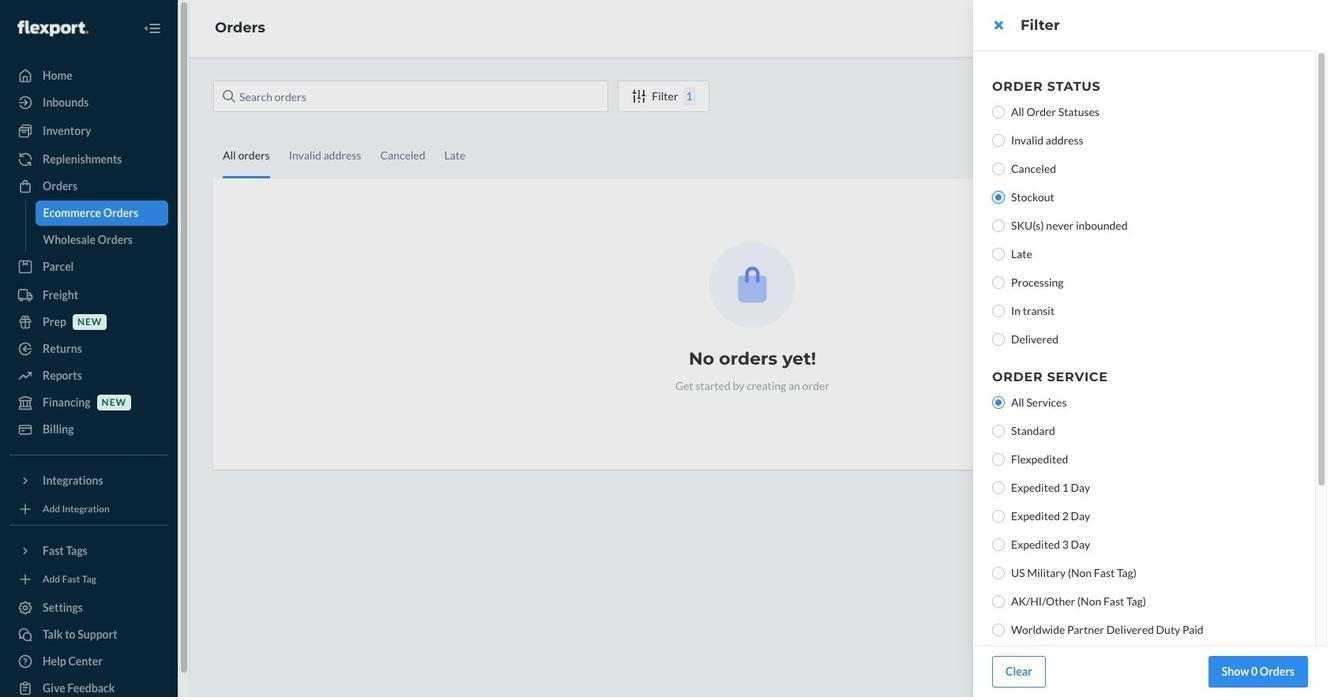 Task type: locate. For each thing, give the bounding box(es) containing it.
close image
[[995, 19, 1003, 32]]

None radio
[[993, 163, 1005, 175], [993, 191, 1005, 204], [993, 248, 1005, 261], [993, 277, 1005, 289], [993, 334, 1005, 346], [993, 425, 1005, 438], [993, 454, 1005, 466], [993, 511, 1005, 523], [993, 539, 1005, 552], [993, 567, 1005, 580], [993, 596, 1005, 609], [993, 624, 1005, 637], [993, 163, 1005, 175], [993, 191, 1005, 204], [993, 248, 1005, 261], [993, 277, 1005, 289], [993, 334, 1005, 346], [993, 425, 1005, 438], [993, 454, 1005, 466], [993, 511, 1005, 523], [993, 539, 1005, 552], [993, 567, 1005, 580], [993, 596, 1005, 609], [993, 624, 1005, 637]]

None radio
[[993, 106, 1005, 119], [993, 134, 1005, 147], [993, 220, 1005, 232], [993, 305, 1005, 318], [993, 397, 1005, 409], [993, 482, 1005, 495], [993, 106, 1005, 119], [993, 134, 1005, 147], [993, 220, 1005, 232], [993, 305, 1005, 318], [993, 397, 1005, 409], [993, 482, 1005, 495]]



Task type: vqa. For each thing, say whether or not it's contained in the screenshot.
radio
yes



